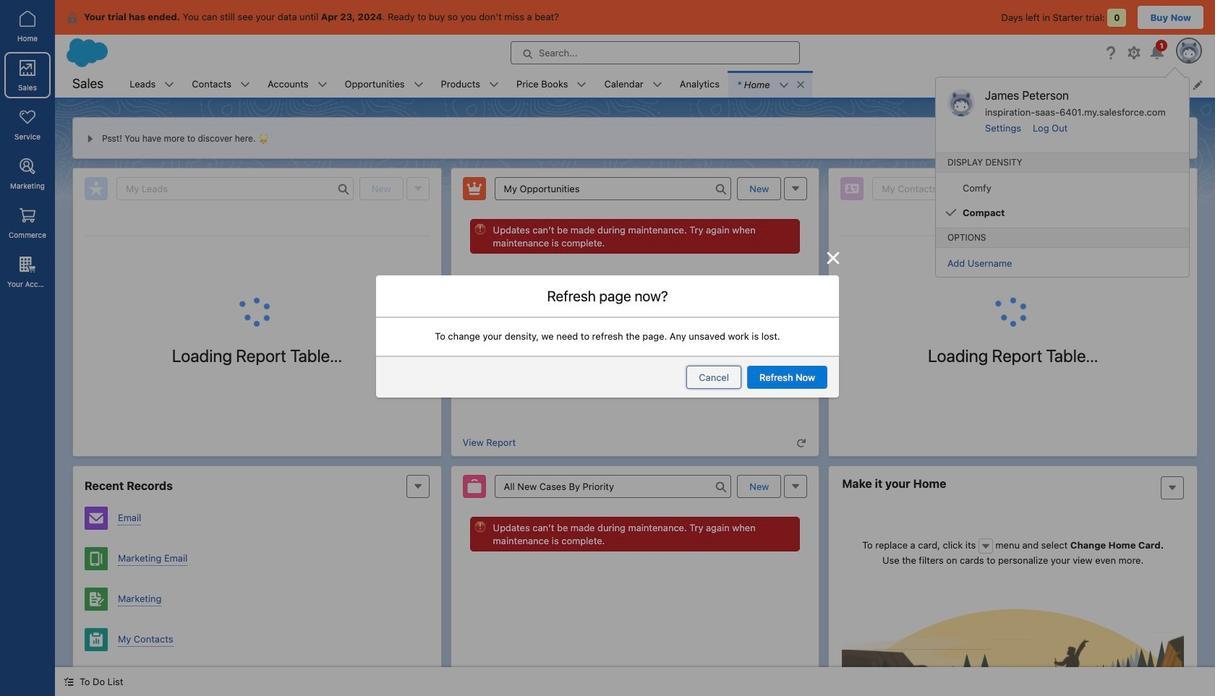 Task type: locate. For each thing, give the bounding box(es) containing it.
text default image
[[67, 12, 78, 24], [981, 542, 991, 552], [64, 677, 74, 688]]

2 list item from the left
[[183, 71, 259, 98]]

text default image
[[796, 79, 806, 90], [797, 438, 807, 449]]

0 horizontal spatial grid
[[85, 236, 430, 237]]

list
[[121, 71, 1216, 98]]

list item
[[121, 71, 183, 98], [183, 71, 259, 98], [259, 71, 336, 98], [336, 71, 432, 98], [432, 71, 508, 98], [508, 71, 596, 98], [596, 71, 671, 98], [729, 71, 812, 98]]

communication subscription channel type image
[[85, 548, 108, 571]]

2 grid from the left
[[841, 236, 1186, 237]]

3 list item from the left
[[259, 71, 336, 98]]

report image
[[85, 629, 108, 652]]

0 vertical spatial text default image
[[796, 79, 806, 90]]

1 vertical spatial text default image
[[981, 542, 991, 552]]

grid
[[85, 236, 430, 237], [841, 236, 1186, 237]]

inverse image
[[825, 250, 842, 267]]

4 list item from the left
[[336, 71, 432, 98]]

1 horizontal spatial grid
[[841, 236, 1186, 237]]

error image
[[474, 224, 486, 235]]

density options list
[[936, 176, 1189, 225]]



Task type: describe. For each thing, give the bounding box(es) containing it.
7 list item from the left
[[596, 71, 671, 98]]

1 list item from the left
[[121, 71, 183, 98]]

1 vertical spatial text default image
[[797, 438, 807, 449]]

text default image inside list item
[[796, 79, 806, 90]]

6 list item from the left
[[508, 71, 596, 98]]

0 vertical spatial text default image
[[67, 12, 78, 24]]

5 list item from the left
[[432, 71, 508, 98]]

engagement channel type image
[[85, 507, 108, 530]]

communication subscription image
[[85, 588, 108, 611]]

8 list item from the left
[[729, 71, 812, 98]]

2 vertical spatial text default image
[[64, 677, 74, 688]]

error image
[[474, 522, 486, 533]]

account image
[[85, 669, 108, 692]]

1 grid from the left
[[85, 236, 430, 237]]



Task type: vqa. For each thing, say whether or not it's contained in the screenshot.
5th list item from left
yes



